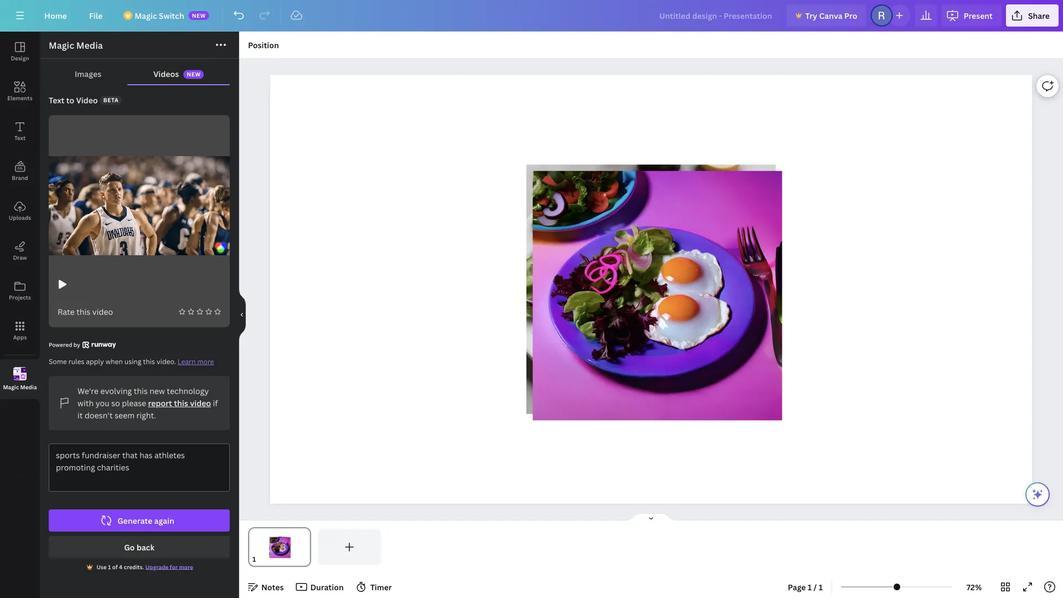 Task type: locate. For each thing, give the bounding box(es) containing it.
apply
[[86, 357, 104, 366]]

media up images button
[[76, 39, 103, 51]]

this up the 'please'
[[134, 386, 148, 396]]

rules
[[68, 357, 84, 366]]

evolving
[[100, 386, 132, 396]]

video up runway logo at left
[[92, 307, 113, 317]]

0 vertical spatial media
[[76, 39, 103, 51]]

media down apps
[[20, 383, 37, 391]]

for
[[170, 563, 178, 571]]

home
[[44, 10, 67, 21]]

magic down home
[[49, 39, 74, 51]]

we're evolving this new technology with you so please
[[78, 386, 209, 408]]

0 vertical spatial magic
[[135, 10, 157, 21]]

projects
[[9, 294, 31, 301]]

duration button
[[293, 578, 348, 596]]

0 horizontal spatial media
[[20, 383, 37, 391]]

you
[[96, 398, 109, 408]]

video
[[76, 95, 98, 105]]

media inside button
[[20, 383, 37, 391]]

switch
[[159, 10, 184, 21]]

0 horizontal spatial 1
[[108, 563, 111, 571]]

video left if
[[190, 398, 211, 408]]

of
[[112, 563, 118, 571]]

0 horizontal spatial more
[[179, 563, 193, 571]]

0 vertical spatial video
[[92, 307, 113, 317]]

this
[[76, 307, 90, 317], [143, 357, 155, 366], [134, 386, 148, 396], [174, 398, 188, 408]]

brand button
[[0, 151, 40, 191]]

1 vertical spatial magic media
[[3, 383, 37, 391]]

0 horizontal spatial magic media
[[3, 383, 37, 391]]

1 horizontal spatial more
[[197, 357, 214, 366]]

generate again button
[[49, 509, 230, 532]]

hide pages image
[[625, 513, 678, 522]]

generate again
[[118, 515, 174, 526]]

1 left /
[[808, 582, 812, 592]]

apps button
[[0, 311, 40, 351]]

report this video link
[[148, 398, 211, 408]]

media
[[76, 39, 103, 51], [20, 383, 37, 391]]

draw
[[13, 254, 27, 261]]

videos
[[153, 68, 179, 79]]

uploads
[[9, 214, 31, 221]]

magic media
[[49, 39, 103, 51], [3, 383, 37, 391]]

text inside button
[[14, 134, 26, 141]]

magic inside button
[[3, 383, 19, 391]]

text left to
[[49, 95, 64, 105]]

video
[[92, 307, 113, 317], [190, 398, 211, 408]]

design
[[11, 54, 29, 62]]

go
[[124, 542, 135, 552]]

1 horizontal spatial 1
[[808, 582, 812, 592]]

1 left of
[[108, 563, 111, 571]]

text for text to video beta
[[49, 95, 64, 105]]

1 vertical spatial text
[[14, 134, 26, 141]]

1 horizontal spatial magic
[[49, 39, 74, 51]]

72%
[[967, 582, 982, 592]]

design button
[[0, 32, 40, 71]]

new right videos
[[187, 71, 201, 78]]

0 vertical spatial text
[[49, 95, 64, 105]]

magic media down apps
[[3, 383, 37, 391]]

Describe a scene. Include colors, places, movement... text field
[[49, 444, 229, 491]]

it
[[78, 410, 83, 421]]

try
[[806, 10, 817, 21]]

magic
[[135, 10, 157, 21], [49, 39, 74, 51], [3, 383, 19, 391]]

right.
[[136, 410, 156, 421]]

1 horizontal spatial media
[[76, 39, 103, 51]]

present button
[[942, 4, 1002, 27]]

images
[[75, 68, 101, 79]]

1 vertical spatial video
[[190, 398, 211, 408]]

again
[[154, 515, 174, 526]]

this right using
[[143, 357, 155, 366]]

when
[[106, 357, 123, 366]]

new
[[150, 386, 165, 396]]

0 horizontal spatial magic
[[3, 383, 19, 391]]

magic inside main menu bar
[[135, 10, 157, 21]]

apps
[[13, 333, 27, 341]]

pro
[[845, 10, 857, 21]]

notes button
[[244, 578, 288, 596]]

using
[[124, 357, 141, 366]]

learn
[[178, 357, 196, 366]]

runway logo image
[[82, 342, 116, 348]]

rate this video
[[58, 307, 113, 317]]

Page title text field
[[261, 554, 265, 565]]

brand
[[12, 174, 28, 181]]

magic media button
[[0, 359, 40, 399]]

more right learn
[[197, 357, 214, 366]]

if it doesn't seem right.
[[78, 398, 218, 421]]

new
[[192, 12, 206, 19], [187, 71, 201, 78]]

1 vertical spatial media
[[20, 383, 37, 391]]

share button
[[1006, 4, 1059, 27]]

this down the technology
[[174, 398, 188, 408]]

1
[[108, 563, 111, 571], [808, 582, 812, 592], [819, 582, 823, 592]]

magic media inside button
[[3, 383, 37, 391]]

0 horizontal spatial text
[[14, 134, 26, 141]]

magic left switch
[[135, 10, 157, 21]]

magic down apps
[[3, 383, 19, 391]]

1 right /
[[819, 582, 823, 592]]

1 vertical spatial new
[[187, 71, 201, 78]]

video.
[[157, 357, 176, 366]]

by
[[74, 341, 80, 349]]

uploads button
[[0, 191, 40, 231]]

1 horizontal spatial video
[[190, 398, 211, 408]]

0 vertical spatial magic media
[[49, 39, 103, 51]]

72% button
[[956, 578, 992, 596]]

images button
[[49, 63, 127, 84]]

2 vertical spatial magic
[[3, 383, 19, 391]]

doesn't
[[85, 410, 113, 421]]

0 vertical spatial new
[[192, 12, 206, 19]]

1 horizontal spatial magic media
[[49, 39, 103, 51]]

canva assistant image
[[1031, 488, 1044, 501]]

more right 'for'
[[179, 563, 193, 571]]

magic media up the images
[[49, 39, 103, 51]]

1 vertical spatial magic
[[49, 39, 74, 51]]

timer button
[[353, 578, 396, 596]]

position button
[[244, 36, 283, 54]]

home link
[[35, 4, 76, 27]]

credits.
[[124, 563, 144, 571]]

text up brand button in the left top of the page
[[14, 134, 26, 141]]

new right switch
[[192, 12, 206, 19]]

2 horizontal spatial magic
[[135, 10, 157, 21]]

side panel tab list
[[0, 32, 40, 399]]

present
[[964, 10, 993, 21]]

upgrade for more link
[[145, 563, 193, 571]]

0 horizontal spatial video
[[92, 307, 113, 317]]

1 horizontal spatial text
[[49, 95, 64, 105]]

this inside "we're evolving this new technology with you so please"
[[134, 386, 148, 396]]



Task type: vqa. For each thing, say whether or not it's contained in the screenshot.
'Generate' at the bottom of page
yes



Task type: describe. For each thing, give the bounding box(es) containing it.
technology
[[167, 386, 209, 396]]

file button
[[80, 4, 111, 27]]

2 horizontal spatial 1
[[819, 582, 823, 592]]

go back button
[[49, 536, 230, 558]]

so
[[111, 398, 120, 408]]

new inside main menu bar
[[192, 12, 206, 19]]

try canva pro
[[806, 10, 857, 21]]

we're
[[78, 386, 99, 396]]

powered
[[49, 341, 72, 349]]

text to video beta
[[49, 95, 119, 105]]

1 for of
[[108, 563, 111, 571]]

notes
[[261, 582, 284, 592]]

elements button
[[0, 71, 40, 111]]

main menu bar
[[0, 0, 1063, 32]]

some rules apply when using this video. learn more
[[49, 357, 214, 366]]

with
[[78, 398, 94, 408]]

text for text
[[14, 134, 26, 141]]

beta
[[103, 96, 119, 104]]

generate
[[118, 515, 152, 526]]

0 vertical spatial more
[[197, 357, 214, 366]]

upgrade
[[145, 563, 168, 571]]

please
[[122, 398, 146, 408]]

if
[[213, 398, 218, 408]]

timer
[[370, 582, 392, 592]]

file
[[89, 10, 103, 21]]

use 1 of 4 credits. upgrade for more
[[96, 563, 193, 571]]

back
[[137, 542, 154, 552]]

magic switch
[[135, 10, 184, 21]]

canva
[[819, 10, 843, 21]]

powered by
[[49, 341, 80, 349]]

/
[[814, 582, 817, 592]]

draw button
[[0, 231, 40, 271]]

go back
[[124, 542, 154, 552]]

report this video
[[148, 398, 211, 408]]

1 vertical spatial more
[[179, 563, 193, 571]]

learn more link
[[178, 357, 214, 366]]

elements
[[7, 94, 33, 102]]

Design title text field
[[650, 4, 782, 27]]

share
[[1028, 10, 1050, 21]]

1 for /
[[808, 582, 812, 592]]

projects button
[[0, 271, 40, 311]]

page 1 image
[[248, 529, 311, 565]]

4
[[119, 563, 123, 571]]

video for rate this video
[[92, 307, 113, 317]]

position
[[248, 40, 279, 50]]

hide image
[[239, 288, 246, 341]]

duration
[[310, 582, 344, 592]]

page 1 / 1
[[788, 582, 823, 592]]

seem
[[115, 410, 135, 421]]

report
[[148, 398, 172, 408]]

this right rate
[[76, 307, 90, 317]]

use
[[96, 563, 107, 571]]

page
[[788, 582, 806, 592]]

text button
[[0, 111, 40, 151]]

rate
[[58, 307, 75, 317]]

video for report this video
[[190, 398, 211, 408]]

try canva pro button
[[787, 4, 866, 27]]

some
[[49, 357, 67, 366]]

to
[[66, 95, 74, 105]]



